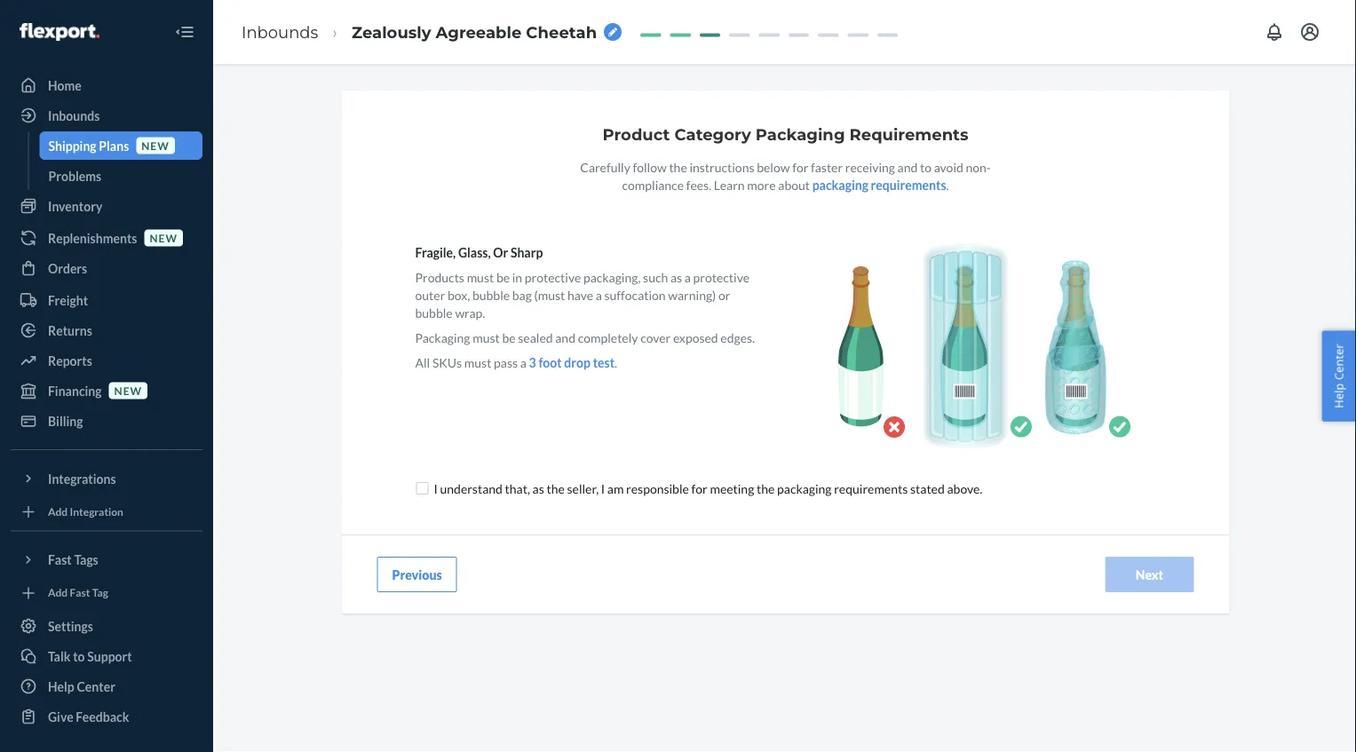 Task type: describe. For each thing, give the bounding box(es) containing it.
settings
[[48, 619, 93, 634]]

bag
[[512, 287, 532, 302]]

home
[[48, 78, 82, 93]]

as inside products must be in protective packaging, such as a protective outer box, bubble bag (must have a suffocation warning) or bubble wrap.
[[670, 269, 682, 284]]

settings link
[[11, 612, 202, 640]]

next button
[[1105, 557, 1194, 592]]

category
[[674, 125, 751, 144]]

1 horizontal spatial packaging
[[756, 125, 845, 144]]

requirements
[[850, 125, 968, 144]]

products must be in protective packaging, such as a protective outer box, bubble bag (must have a suffocation warning) or bubble wrap.
[[415, 269, 750, 320]]

all
[[415, 355, 430, 370]]

glass,
[[458, 244, 491, 260]]

outer
[[415, 287, 445, 302]]

integrations
[[48, 471, 116, 486]]

tag
[[92, 586, 108, 599]]

shipping plans
[[48, 138, 129, 153]]

1 horizontal spatial a
[[596, 287, 602, 302]]

completely
[[578, 330, 638, 345]]

instructions
[[690, 159, 754, 174]]

exposed
[[673, 330, 718, 345]]

fast inside "link"
[[70, 586, 90, 599]]

that,
[[505, 481, 530, 496]]

0 horizontal spatial bubble
[[415, 305, 453, 320]]

1 vertical spatial help
[[48, 679, 74, 694]]

0 horizontal spatial a
[[520, 355, 527, 370]]

non-
[[966, 159, 991, 174]]

add integration link
[[11, 500, 202, 524]]

inventory
[[48, 198, 102, 214]]

0 vertical spatial packaging
[[812, 177, 868, 192]]

give feedback
[[48, 709, 129, 724]]

previous button
[[377, 557, 457, 592]]

1 vertical spatial and
[[555, 330, 575, 345]]

billing link
[[11, 407, 202, 435]]

new for shipping plans
[[141, 139, 169, 152]]

previous
[[392, 567, 442, 582]]

sharp
[[511, 244, 543, 260]]

problems link
[[40, 162, 202, 190]]

more
[[747, 177, 776, 192]]

support
[[87, 649, 132, 664]]

packaging,
[[583, 269, 641, 284]]

3 foot drop test button
[[529, 353, 615, 371]]

cheetah
[[526, 22, 597, 42]]

give feedback button
[[11, 702, 202, 731]]

suffocation
[[604, 287, 666, 302]]

breadcrumbs navigation
[[227, 6, 636, 58]]

have
[[568, 287, 593, 302]]

carefully follow the instructions below for faster receiving and to avoid non- compliance fees. learn more about
[[580, 159, 991, 192]]

2 horizontal spatial a
[[685, 269, 691, 284]]

carefully
[[580, 159, 630, 174]]

add for add integration
[[48, 505, 68, 518]]

feedback
[[76, 709, 129, 724]]

fast inside dropdown button
[[48, 552, 72, 567]]

problems
[[48, 168, 101, 183]]

packaging requirements button
[[812, 176, 946, 193]]

freight
[[48, 293, 88, 308]]

1 vertical spatial as
[[532, 481, 544, 496]]

reports
[[48, 353, 92, 368]]

give
[[48, 709, 73, 724]]

meeting
[[710, 481, 754, 496]]

1 vertical spatial packaging
[[777, 481, 832, 496]]

freight link
[[11, 286, 202, 314]]

and inside carefully follow the instructions below for faster receiving and to avoid non- compliance fees. learn more about
[[898, 159, 918, 174]]

inbounds inside breadcrumbs navigation
[[242, 22, 318, 42]]

financing
[[48, 383, 102, 398]]

edges.
[[721, 330, 755, 345]]

cover
[[640, 330, 671, 345]]

reports link
[[11, 346, 202, 375]]

help inside button
[[1331, 383, 1347, 408]]

1 vertical spatial inbounds link
[[11, 101, 202, 130]]

understand
[[440, 481, 503, 496]]

plans
[[99, 138, 129, 153]]

integrations button
[[11, 464, 202, 493]]

warning)
[[668, 287, 716, 302]]

packaging requirements .
[[812, 177, 949, 192]]

zealously
[[352, 22, 431, 42]]

responsible
[[626, 481, 689, 496]]

am
[[607, 481, 624, 496]]

in
[[512, 269, 522, 284]]



Task type: locate. For each thing, give the bounding box(es) containing it.
follow
[[633, 159, 667, 174]]

for left meeting
[[691, 481, 708, 496]]

0 horizontal spatial protective
[[525, 269, 581, 284]]

avoid
[[934, 159, 963, 174]]

0 vertical spatial fast
[[48, 552, 72, 567]]

below
[[757, 159, 790, 174]]

center
[[1331, 344, 1347, 380], [77, 679, 115, 694]]

requirements left stated
[[834, 481, 908, 496]]

2 i from the left
[[601, 481, 605, 496]]

new down 'reports' link
[[114, 384, 142, 397]]

1 horizontal spatial i
[[601, 481, 605, 496]]

0 horizontal spatial i
[[434, 481, 438, 496]]

fast tags
[[48, 552, 98, 567]]

orders link
[[11, 254, 202, 282]]

(must
[[534, 287, 565, 302]]

1 horizontal spatial the
[[669, 159, 687, 174]]

i understand that, as the seller, i am responsible for meeting the packaging requirements stated above.
[[434, 481, 983, 496]]

0 horizontal spatial and
[[555, 330, 575, 345]]

be inside products must be in protective packaging, such as a protective outer box, bubble bag (must have a suffocation warning) or bubble wrap.
[[496, 269, 510, 284]]

protective up (must
[[525, 269, 581, 284]]

returns
[[48, 323, 92, 338]]

must for products
[[467, 269, 494, 284]]

0 vertical spatial to
[[920, 159, 932, 174]]

add up settings
[[48, 586, 68, 599]]

requirements down receiving
[[871, 177, 946, 192]]

to inside button
[[73, 649, 85, 664]]

2 add from the top
[[48, 586, 68, 599]]

1 vertical spatial inbounds
[[48, 108, 100, 123]]

1 vertical spatial be
[[502, 330, 516, 345]]

the inside carefully follow the instructions below for faster receiving and to avoid non- compliance fees. learn more about
[[669, 159, 687, 174]]

packaging down faster
[[812, 177, 868, 192]]

0 horizontal spatial .
[[615, 355, 617, 370]]

1 vertical spatial fast
[[70, 586, 90, 599]]

test
[[593, 355, 615, 370]]

1 vertical spatial or
[[718, 287, 730, 302]]

talk
[[48, 649, 71, 664]]

the left seller,
[[547, 481, 565, 496]]

the up fees.
[[669, 159, 687, 174]]

0 horizontal spatial for
[[691, 481, 708, 496]]

as right such
[[670, 269, 682, 284]]

inbounds link inside breadcrumbs navigation
[[242, 22, 318, 42]]

1 vertical spatial help center
[[48, 679, 115, 694]]

be left in
[[496, 269, 510, 284]]

above.
[[947, 481, 983, 496]]

inventory link
[[11, 192, 202, 220]]

add fast tag link
[[11, 581, 202, 605]]

box,
[[448, 287, 470, 302]]

1 vertical spatial a
[[596, 287, 602, 302]]

must for packaging
[[473, 330, 500, 345]]

2 vertical spatial new
[[114, 384, 142, 397]]

a left '3'
[[520, 355, 527, 370]]

square image
[[415, 481, 429, 495]]

help center inside button
[[1331, 344, 1347, 408]]

1 horizontal spatial and
[[898, 159, 918, 174]]

for inside carefully follow the instructions below for faster receiving and to avoid non- compliance fees. learn more about
[[792, 159, 808, 174]]

1 horizontal spatial or
[[718, 287, 730, 302]]

.
[[946, 177, 949, 192], [615, 355, 617, 370]]

packaging
[[812, 177, 868, 192], [777, 481, 832, 496]]

1 horizontal spatial for
[[792, 159, 808, 174]]

be for sealed
[[502, 330, 516, 345]]

fees.
[[686, 177, 711, 192]]

. down completely
[[615, 355, 617, 370]]

i right the square image
[[434, 481, 438, 496]]

1 horizontal spatial as
[[670, 269, 682, 284]]

packaging up skus
[[415, 330, 470, 345]]

must inside products must be in protective packaging, such as a protective outer box, bubble bag (must have a suffocation warning) or bubble wrap.
[[467, 269, 494, 284]]

must
[[467, 269, 494, 284], [473, 330, 500, 345], [464, 355, 491, 370]]

add fast tag
[[48, 586, 108, 599]]

a up warning)
[[685, 269, 691, 284]]

2 horizontal spatial the
[[757, 481, 775, 496]]

1 vertical spatial packaging
[[415, 330, 470, 345]]

returns link
[[11, 316, 202, 345]]

3
[[529, 355, 536, 370]]

add inside "link"
[[48, 586, 68, 599]]

0 vertical spatial or
[[493, 244, 508, 260]]

0 vertical spatial add
[[48, 505, 68, 518]]

fast
[[48, 552, 72, 567], [70, 586, 90, 599]]

inbounds
[[242, 22, 318, 42], [48, 108, 100, 123]]

product
[[603, 125, 670, 144]]

protective up warning)
[[693, 269, 750, 284]]

0 vertical spatial center
[[1331, 344, 1347, 380]]

0 vertical spatial as
[[670, 269, 682, 284]]

1 vertical spatial center
[[77, 679, 115, 694]]

fast left tag
[[70, 586, 90, 599]]

pass
[[494, 355, 518, 370]]

1 horizontal spatial inbounds link
[[242, 22, 318, 42]]

0 vertical spatial new
[[141, 139, 169, 152]]

faster
[[811, 159, 843, 174]]

and
[[898, 159, 918, 174], [555, 330, 575, 345]]

1 vertical spatial add
[[48, 586, 68, 599]]

0 horizontal spatial inbounds
[[48, 108, 100, 123]]

next
[[1136, 567, 1164, 582]]

help center button
[[1322, 331, 1356, 422]]

close navigation image
[[174, 21, 195, 43]]

or right warning)
[[718, 287, 730, 302]]

learn
[[714, 177, 745, 192]]

or left "sharp"
[[493, 244, 508, 260]]

and down requirements
[[898, 159, 918, 174]]

fast tags button
[[11, 546, 202, 574]]

help
[[1331, 383, 1347, 408], [48, 679, 74, 694]]

1 vertical spatial for
[[691, 481, 708, 496]]

must down fragile, glass, or sharp at the top of the page
[[467, 269, 494, 284]]

1 add from the top
[[48, 505, 68, 518]]

and up 3 foot drop test button
[[555, 330, 575, 345]]

agreeable
[[436, 22, 522, 42]]

must left pass
[[464, 355, 491, 370]]

1 vertical spatial requirements
[[834, 481, 908, 496]]

0 horizontal spatial to
[[73, 649, 85, 664]]

2 vertical spatial must
[[464, 355, 491, 370]]

1 vertical spatial must
[[473, 330, 500, 345]]

open notifications image
[[1264, 21, 1285, 43]]

1 vertical spatial to
[[73, 649, 85, 664]]

tags
[[74, 552, 98, 567]]

1 horizontal spatial to
[[920, 159, 932, 174]]

all skus must pass a 3 foot drop test .
[[415, 355, 617, 370]]

add left "integration"
[[48, 505, 68, 518]]

as right that,
[[532, 481, 544, 496]]

drop
[[564, 355, 591, 370]]

talk to support
[[48, 649, 132, 664]]

to right talk
[[73, 649, 85, 664]]

be for in
[[496, 269, 510, 284]]

bubble down outer
[[415, 305, 453, 320]]

the right meeting
[[757, 481, 775, 496]]

0 vertical spatial be
[[496, 269, 510, 284]]

about
[[778, 177, 810, 192]]

0 vertical spatial inbounds
[[242, 22, 318, 42]]

or inside products must be in protective packaging, such as a protective outer box, bubble bag (must have a suffocation warning) or bubble wrap.
[[718, 287, 730, 302]]

products
[[415, 269, 464, 284]]

new up orders link
[[150, 231, 178, 244]]

1 protective from the left
[[525, 269, 581, 284]]

0 vertical spatial and
[[898, 159, 918, 174]]

pencil alt image
[[608, 28, 617, 37]]

new right plans
[[141, 139, 169, 152]]

must down wrap.
[[473, 330, 500, 345]]

new for replenishments
[[150, 231, 178, 244]]

1 horizontal spatial protective
[[693, 269, 750, 284]]

integration
[[70, 505, 123, 518]]

0 horizontal spatial the
[[547, 481, 565, 496]]

0 horizontal spatial or
[[493, 244, 508, 260]]

product category packaging requirements
[[603, 125, 968, 144]]

foot
[[539, 355, 562, 370]]

1 vertical spatial bubble
[[415, 305, 453, 320]]

1 horizontal spatial bubble
[[472, 287, 510, 302]]

as
[[670, 269, 682, 284], [532, 481, 544, 496]]

0 horizontal spatial help
[[48, 679, 74, 694]]

seller,
[[567, 481, 599, 496]]

bubble
[[472, 287, 510, 302], [415, 305, 453, 320]]

such
[[643, 269, 668, 284]]

for up "about"
[[792, 159, 808, 174]]

2 vertical spatial a
[[520, 355, 527, 370]]

wrap.
[[455, 305, 485, 320]]

1 i from the left
[[434, 481, 438, 496]]

0 horizontal spatial inbounds link
[[11, 101, 202, 130]]

talk to support button
[[11, 642, 202, 671]]

1 horizontal spatial .
[[946, 177, 949, 192]]

fragile, glass, or sharp
[[415, 244, 543, 260]]

help center link
[[11, 672, 202, 701]]

0 horizontal spatial center
[[77, 679, 115, 694]]

2 protective from the left
[[693, 269, 750, 284]]

replenishments
[[48, 230, 137, 246]]

help center
[[1331, 344, 1347, 408], [48, 679, 115, 694]]

0 vertical spatial must
[[467, 269, 494, 284]]

0 horizontal spatial packaging
[[415, 330, 470, 345]]

1 horizontal spatial center
[[1331, 344, 1347, 380]]

1 horizontal spatial inbounds
[[242, 22, 318, 42]]

0 vertical spatial requirements
[[871, 177, 946, 192]]

1 horizontal spatial help
[[1331, 383, 1347, 408]]

new for financing
[[114, 384, 142, 397]]

to
[[920, 159, 932, 174], [73, 649, 85, 664]]

sealed
[[518, 330, 553, 345]]

a right have
[[596, 287, 602, 302]]

billing
[[48, 413, 83, 429]]

protective
[[525, 269, 581, 284], [693, 269, 750, 284]]

fragile,
[[415, 244, 456, 260]]

be
[[496, 269, 510, 284], [502, 330, 516, 345]]

center inside button
[[1331, 344, 1347, 380]]

home link
[[11, 71, 202, 99]]

1 horizontal spatial help center
[[1331, 344, 1347, 408]]

be up pass
[[502, 330, 516, 345]]

skus
[[432, 355, 462, 370]]

0 vertical spatial a
[[685, 269, 691, 284]]

i left am
[[601, 481, 605, 496]]

add for add fast tag
[[48, 586, 68, 599]]

compliance
[[622, 177, 684, 192]]

to left avoid
[[920, 159, 932, 174]]

fast left tags
[[48, 552, 72, 567]]

receiving
[[845, 159, 895, 174]]

0 vertical spatial .
[[946, 177, 949, 192]]

0 horizontal spatial help center
[[48, 679, 115, 694]]

flexport logo image
[[20, 23, 99, 41]]

packaging right meeting
[[777, 481, 832, 496]]

add
[[48, 505, 68, 518], [48, 586, 68, 599]]

0 vertical spatial for
[[792, 159, 808, 174]]

open account menu image
[[1299, 21, 1321, 43]]

packaging up faster
[[756, 125, 845, 144]]

0 vertical spatial help center
[[1331, 344, 1347, 408]]

zealously agreeable cheetah
[[352, 22, 597, 42]]

. down avoid
[[946, 177, 949, 192]]

orders
[[48, 261, 87, 276]]

0 horizontal spatial as
[[532, 481, 544, 496]]

shipping
[[48, 138, 96, 153]]

0 vertical spatial packaging
[[756, 125, 845, 144]]

0 vertical spatial bubble
[[472, 287, 510, 302]]

packaging must be sealed and completely cover exposed edges.
[[415, 330, 755, 345]]

a
[[685, 269, 691, 284], [596, 287, 602, 302], [520, 355, 527, 370]]

bubble up wrap.
[[472, 287, 510, 302]]

0 vertical spatial inbounds link
[[242, 22, 318, 42]]

0 vertical spatial help
[[1331, 383, 1347, 408]]

1 vertical spatial .
[[615, 355, 617, 370]]

to inside carefully follow the instructions below for faster receiving and to avoid non- compliance fees. learn more about
[[920, 159, 932, 174]]

1 vertical spatial new
[[150, 231, 178, 244]]



Task type: vqa. For each thing, say whether or not it's contained in the screenshot.
Flexport
no



